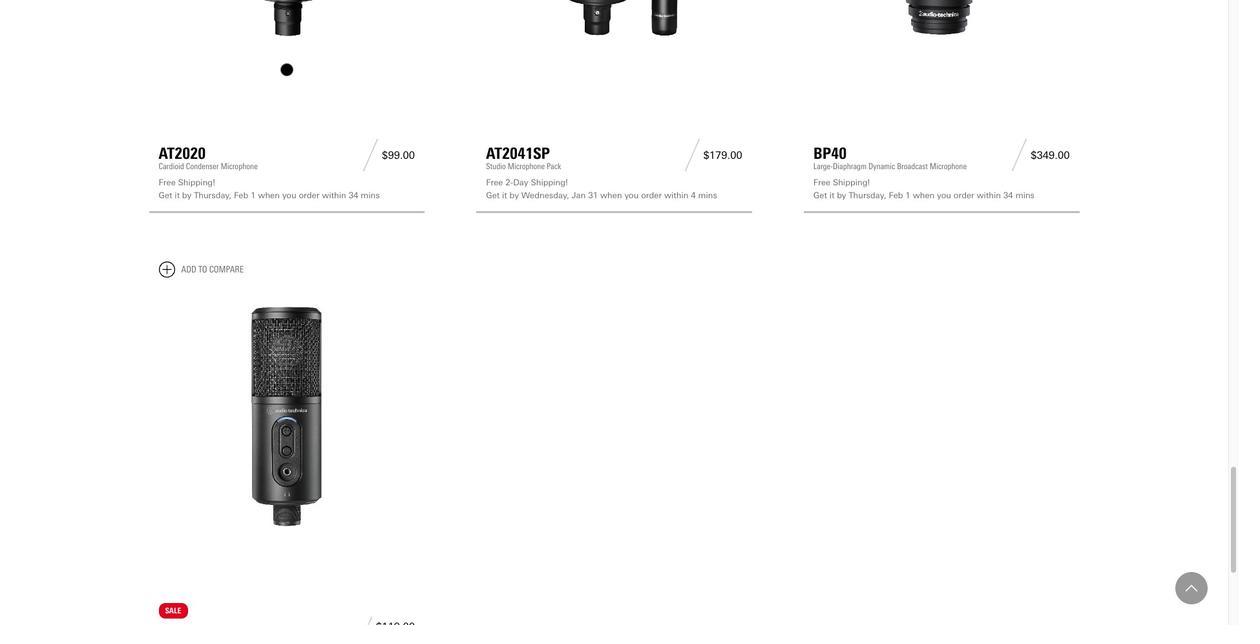 Task type: describe. For each thing, give the bounding box(es) containing it.
at2020 image
[[159, 0, 415, 54]]

you for at2020
[[282, 190, 297, 200]]

at2041sp image
[[486, 0, 743, 54]]

it for bp40
[[830, 190, 835, 200]]

at2041sp
[[486, 144, 550, 163]]

$349.00
[[1031, 149, 1070, 161]]

microphone inside at2020 cardioid condenser microphone
[[221, 162, 258, 171]]

add to compare button
[[159, 262, 244, 278]]

thursday, for at2020
[[194, 190, 232, 200]]

you for bp40
[[937, 190, 952, 200]]

it inside free 2 -day shipping! get it by wednesday, jan 31 when you order within 4 mins
[[502, 190, 507, 200]]

broadcast
[[897, 162, 928, 171]]

at2020 cardioid condenser microphone
[[159, 144, 258, 171]]

by for at2020
[[182, 190, 192, 200]]

free for bp40
[[814, 178, 831, 187]]

order for at2020
[[299, 190, 320, 200]]

divider line image for at2020
[[359, 139, 382, 171]]

bp40
[[814, 144, 847, 163]]

atr2500x usb image
[[159, 288, 415, 545]]

microphone inside "bp40 large-diaphragm dynamic broadcast microphone"
[[930, 162, 967, 171]]

thursday, for bp40
[[849, 190, 887, 200]]

divider line image for at2041sp
[[681, 139, 704, 171]]

$179.00
[[704, 149, 743, 161]]

mins for bp40
[[1016, 190, 1035, 200]]

shipping! for bp40
[[833, 178, 870, 187]]

within for bp40
[[977, 190, 1001, 200]]

at2020
[[159, 144, 206, 163]]

4
[[691, 190, 696, 200]]

feb for bp40
[[889, 190, 903, 200]]

cardioid
[[159, 162, 184, 171]]

2
[[506, 178, 511, 187]]

divider line image for bp40
[[1009, 139, 1031, 171]]

compare
[[209, 264, 244, 275]]

1 for bp40
[[906, 190, 911, 200]]

condenser
[[186, 162, 219, 171]]

you inside free 2 -day shipping! get it by wednesday, jan 31 when you order within 4 mins
[[625, 190, 639, 200]]



Task type: locate. For each thing, give the bounding box(es) containing it.
2 34 from the left
[[1004, 190, 1014, 200]]

it down cardioid
[[175, 190, 180, 200]]

34
[[349, 190, 359, 200], [1004, 190, 1014, 200]]

1 mins from the left
[[361, 190, 380, 200]]

3 microphone from the left
[[930, 162, 967, 171]]

2 order from the left
[[641, 190, 662, 200]]

1 horizontal spatial thursday,
[[849, 190, 887, 200]]

3 get from the left
[[814, 190, 827, 200]]

1 for at2020
[[251, 190, 256, 200]]

2 it from the left
[[502, 190, 507, 200]]

feb down at2020 cardioid condenser microphone
[[234, 190, 248, 200]]

34 for bp40
[[1004, 190, 1014, 200]]

2 feb from the left
[[889, 190, 903, 200]]

3 it from the left
[[830, 190, 835, 200]]

you
[[282, 190, 297, 200], [625, 190, 639, 200], [937, 190, 952, 200]]

feb for at2020
[[234, 190, 248, 200]]

get down large-
[[814, 190, 827, 200]]

1 horizontal spatial shipping!
[[531, 178, 568, 187]]

1 34 from the left
[[349, 190, 359, 200]]

free
[[159, 178, 176, 187], [486, 178, 503, 187], [814, 178, 831, 187]]

free shipping! get it by thursday, feb 1 when you order within 34 mins
[[159, 178, 380, 200], [814, 178, 1035, 200]]

2 horizontal spatial shipping!
[[833, 178, 870, 187]]

1 within from the left
[[322, 190, 346, 200]]

2 within from the left
[[664, 190, 689, 200]]

by for bp40
[[837, 190, 847, 200]]

3 shipping! from the left
[[833, 178, 870, 187]]

2 horizontal spatial within
[[977, 190, 1001, 200]]

3 by from the left
[[837, 190, 847, 200]]

0 horizontal spatial mins
[[361, 190, 380, 200]]

bp40 image
[[814, 0, 1070, 54]]

thursday, down the dynamic
[[849, 190, 887, 200]]

feb down the dynamic
[[889, 190, 903, 200]]

when for bp40
[[913, 190, 935, 200]]

by down diaphragm
[[837, 190, 847, 200]]

1 down broadcast
[[906, 190, 911, 200]]

1 microphone from the left
[[221, 162, 258, 171]]

diaphragm
[[833, 162, 867, 171]]

0 horizontal spatial microphone
[[221, 162, 258, 171]]

1 horizontal spatial free
[[486, 178, 503, 187]]

2 you from the left
[[625, 190, 639, 200]]

2 horizontal spatial get
[[814, 190, 827, 200]]

0 horizontal spatial thursday,
[[194, 190, 232, 200]]

1 thursday, from the left
[[194, 190, 232, 200]]

2 1 from the left
[[906, 190, 911, 200]]

free inside free 2 -day shipping! get it by wednesday, jan 31 when you order within 4 mins
[[486, 178, 503, 187]]

34 for at2020
[[349, 190, 359, 200]]

free for at2020
[[159, 178, 176, 187]]

1 free shipping! get it by thursday, feb 1 when you order within 34 mins from the left
[[159, 178, 380, 200]]

2 get from the left
[[486, 190, 500, 200]]

get down "studio"
[[486, 190, 500, 200]]

free down cardioid
[[159, 178, 176, 187]]

3 you from the left
[[937, 190, 952, 200]]

1 shipping! from the left
[[178, 178, 215, 187]]

when
[[258, 190, 280, 200], [601, 190, 622, 200], [913, 190, 935, 200]]

order
[[299, 190, 320, 200], [641, 190, 662, 200], [954, 190, 975, 200]]

free 2 -day shipping! get it by wednesday, jan 31 when you order within 4 mins
[[486, 178, 717, 200]]

0 horizontal spatial when
[[258, 190, 280, 200]]

1 horizontal spatial by
[[510, 190, 519, 200]]

pack
[[547, 162, 561, 171]]

by down cardioid
[[182, 190, 192, 200]]

to
[[198, 264, 207, 275]]

1 horizontal spatial within
[[664, 190, 689, 200]]

mins
[[361, 190, 380, 200], [698, 190, 717, 200], [1016, 190, 1035, 200]]

free shipping! get it by thursday, feb 1 when you order within 34 mins for bp40
[[814, 178, 1035, 200]]

thursday, down condenser
[[194, 190, 232, 200]]

1 feb from the left
[[234, 190, 248, 200]]

31
[[588, 190, 598, 200]]

1 horizontal spatial feb
[[889, 190, 903, 200]]

1 you from the left
[[282, 190, 297, 200]]

free left "2" at top
[[486, 178, 503, 187]]

order inside free 2 -day shipping! get it by wednesday, jan 31 when you order within 4 mins
[[641, 190, 662, 200]]

3 mins from the left
[[1016, 190, 1035, 200]]

1 when from the left
[[258, 190, 280, 200]]

1 horizontal spatial when
[[601, 190, 622, 200]]

1 horizontal spatial 1
[[906, 190, 911, 200]]

get for bp40
[[814, 190, 827, 200]]

2 horizontal spatial it
[[830, 190, 835, 200]]

it down large-
[[830, 190, 835, 200]]

sale
[[165, 607, 181, 616]]

0 horizontal spatial get
[[159, 190, 172, 200]]

1 by from the left
[[182, 190, 192, 200]]

2 horizontal spatial when
[[913, 190, 935, 200]]

get inside free 2 -day shipping! get it by wednesday, jan 31 when you order within 4 mins
[[486, 190, 500, 200]]

divider line image
[[359, 139, 382, 171], [681, 139, 704, 171], [1009, 139, 1031, 171], [353, 617, 376, 626]]

mins inside free 2 -day shipping! get it by wednesday, jan 31 when you order within 4 mins
[[698, 190, 717, 200]]

3 when from the left
[[913, 190, 935, 200]]

0 horizontal spatial order
[[299, 190, 320, 200]]

mins for at2020
[[361, 190, 380, 200]]

1 horizontal spatial 34
[[1004, 190, 1014, 200]]

it
[[175, 190, 180, 200], [502, 190, 507, 200], [830, 190, 835, 200]]

by
[[182, 190, 192, 200], [510, 190, 519, 200], [837, 190, 847, 200]]

jan
[[572, 190, 586, 200]]

2 horizontal spatial microphone
[[930, 162, 967, 171]]

studio
[[486, 162, 506, 171]]

shipping! up "wednesday," on the top left of page
[[531, 178, 568, 187]]

large-
[[814, 162, 833, 171]]

0 horizontal spatial it
[[175, 190, 180, 200]]

3 order from the left
[[954, 190, 975, 200]]

2 horizontal spatial by
[[837, 190, 847, 200]]

1 horizontal spatial get
[[486, 190, 500, 200]]

shipping! down diaphragm
[[833, 178, 870, 187]]

arrow up image
[[1186, 583, 1198, 595]]

1 horizontal spatial order
[[641, 190, 662, 200]]

shipping! down condenser
[[178, 178, 215, 187]]

shipping!
[[178, 178, 215, 187], [531, 178, 568, 187], [833, 178, 870, 187]]

it for at2020
[[175, 190, 180, 200]]

-
[[511, 178, 513, 187]]

2 free from the left
[[486, 178, 503, 187]]

free shipping! get it by thursday, feb 1 when you order within 34 mins for at2020
[[159, 178, 380, 200]]

2 horizontal spatial free
[[814, 178, 831, 187]]

2 horizontal spatial order
[[954, 190, 975, 200]]

0 horizontal spatial 34
[[349, 190, 359, 200]]

2 horizontal spatial you
[[937, 190, 952, 200]]

2 by from the left
[[510, 190, 519, 200]]

day
[[513, 178, 529, 187]]

within for at2020
[[322, 190, 346, 200]]

free down large-
[[814, 178, 831, 187]]

microphone right condenser
[[221, 162, 258, 171]]

1 horizontal spatial it
[[502, 190, 507, 200]]

it down "2" at top
[[502, 190, 507, 200]]

thursday,
[[194, 190, 232, 200], [849, 190, 887, 200]]

by inside free 2 -day shipping! get it by wednesday, jan 31 when you order within 4 mins
[[510, 190, 519, 200]]

within
[[322, 190, 346, 200], [664, 190, 689, 200], [977, 190, 1001, 200]]

within inside free 2 -day shipping! get it by wednesday, jan 31 when you order within 4 mins
[[664, 190, 689, 200]]

0 horizontal spatial shipping!
[[178, 178, 215, 187]]

get
[[159, 190, 172, 200], [486, 190, 500, 200], [814, 190, 827, 200]]

add to compare
[[181, 264, 244, 275]]

1 get from the left
[[159, 190, 172, 200]]

microphone up day
[[508, 162, 545, 171]]

1
[[251, 190, 256, 200], [906, 190, 911, 200]]

get down cardioid
[[159, 190, 172, 200]]

2 free shipping! get it by thursday, feb 1 when you order within 34 mins from the left
[[814, 178, 1035, 200]]

$99.00
[[382, 149, 415, 161]]

0 horizontal spatial feb
[[234, 190, 248, 200]]

microphone inside at2041sp studio microphone pack
[[508, 162, 545, 171]]

3 within from the left
[[977, 190, 1001, 200]]

when for at2020
[[258, 190, 280, 200]]

2 mins from the left
[[698, 190, 717, 200]]

1 order from the left
[[299, 190, 320, 200]]

0 horizontal spatial 1
[[251, 190, 256, 200]]

1 horizontal spatial mins
[[698, 190, 717, 200]]

1 down at2020 cardioid condenser microphone
[[251, 190, 256, 200]]

order for bp40
[[954, 190, 975, 200]]

1 horizontal spatial you
[[625, 190, 639, 200]]

get for at2020
[[159, 190, 172, 200]]

0 horizontal spatial within
[[322, 190, 346, 200]]

feb
[[234, 190, 248, 200], [889, 190, 903, 200]]

1 horizontal spatial free shipping! get it by thursday, feb 1 when you order within 34 mins
[[814, 178, 1035, 200]]

free for at2041sp
[[486, 178, 503, 187]]

1 it from the left
[[175, 190, 180, 200]]

shipping! for at2020
[[178, 178, 215, 187]]

shipping! inside free 2 -day shipping! get it by wednesday, jan 31 when you order within 4 mins
[[531, 178, 568, 187]]

0 horizontal spatial free
[[159, 178, 176, 187]]

wednesday,
[[522, 190, 570, 200]]

when inside free 2 -day shipping! get it by wednesday, jan 31 when you order within 4 mins
[[601, 190, 622, 200]]

1 horizontal spatial microphone
[[508, 162, 545, 171]]

3 free from the left
[[814, 178, 831, 187]]

0 horizontal spatial you
[[282, 190, 297, 200]]

1 1 from the left
[[251, 190, 256, 200]]

2 when from the left
[[601, 190, 622, 200]]

dynamic
[[869, 162, 896, 171]]

by down -
[[510, 190, 519, 200]]

2 microphone from the left
[[508, 162, 545, 171]]

at2041sp studio microphone pack
[[486, 144, 561, 171]]

1 free from the left
[[159, 178, 176, 187]]

0 horizontal spatial free shipping! get it by thursday, feb 1 when you order within 34 mins
[[159, 178, 380, 200]]

microphone right broadcast
[[930, 162, 967, 171]]

bp40 large-diaphragm dynamic broadcast microphone
[[814, 144, 967, 171]]

2 shipping! from the left
[[531, 178, 568, 187]]

0 horizontal spatial by
[[182, 190, 192, 200]]

2 horizontal spatial mins
[[1016, 190, 1035, 200]]

add
[[181, 264, 196, 275]]

2 thursday, from the left
[[849, 190, 887, 200]]

microphone
[[221, 162, 258, 171], [508, 162, 545, 171], [930, 162, 967, 171]]



Task type: vqa. For each thing, say whether or not it's contained in the screenshot.
accessories
no



